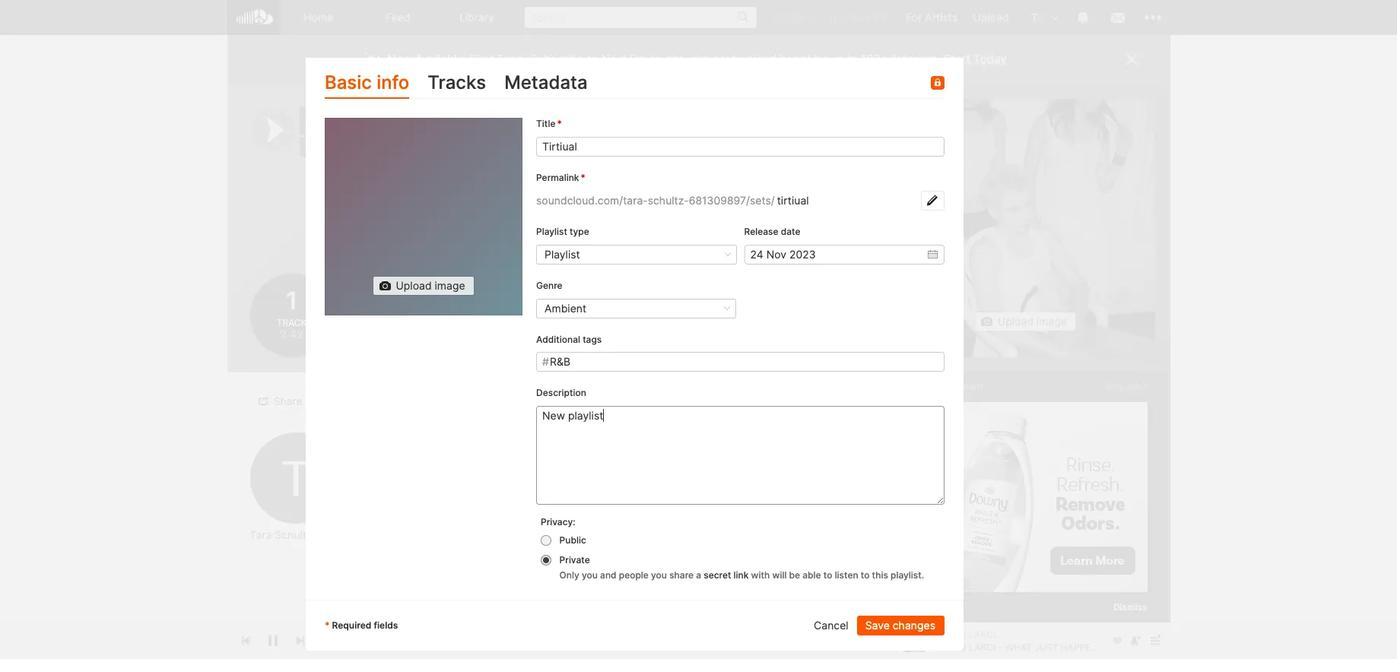 Task type: locate. For each thing, give the bounding box(es) containing it.
1 horizontal spatial cookie
[[1064, 497, 1094, 508]]

track
[[277, 317, 307, 328]]

tara schultz link
[[305, 139, 376, 154], [250, 529, 312, 543]]

1 horizontal spatial tara
[[305, 139, 330, 154]]

1 horizontal spatial tara schultz's avatar element
[[1025, 8, 1044, 27]]

home link
[[280, 0, 359, 35]]

cookie up charts link
[[1064, 497, 1094, 508]]

manager
[[1096, 497, 1135, 508]]

playlist inside popup button
[[545, 248, 580, 261]]

2 you from the left
[[651, 570, 667, 581]]

the kid laroi - what just happened element
[[364, 507, 387, 530]]

1 horizontal spatial try
[[828, 11, 845, 24]]

with
[[752, 570, 770, 581]]

public
[[560, 535, 587, 546]]

1 horizontal spatial upload image
[[998, 315, 1068, 328]]

0 horizontal spatial upload image button
[[373, 277, 475, 296]]

save changes
[[866, 619, 936, 632]]

0 horizontal spatial tara schultz's avatar element
[[250, 433, 341, 524]]

1 vertical spatial upload image button
[[976, 312, 1077, 332]]

next down search "search box"
[[602, 52, 627, 66]]

0 vertical spatial upload
[[974, 11, 1009, 24]]

* required fields
[[325, 620, 398, 632]]

changes
[[893, 619, 936, 632]]

Description text field
[[537, 407, 945, 505]]

date
[[781, 226, 801, 237]]

681309897/sets/
[[689, 194, 775, 207]]

1 vertical spatial next
[[602, 52, 627, 66]]

feed link
[[359, 0, 438, 35]]

pro
[[874, 11, 891, 24], [630, 52, 648, 66]]

tara schultz's avatar element
[[1025, 8, 1044, 27], [250, 433, 341, 524]]

try next pro
[[828, 11, 891, 24]]

description
[[537, 388, 587, 399]]

will
[[773, 570, 787, 581]]

try go+
[[772, 11, 813, 24]]

playlist down playlist type
[[545, 248, 580, 261]]

you left the 'and'
[[582, 570, 598, 581]]

0 horizontal spatial cookie
[[995, 497, 1025, 508]]

0 horizontal spatial try
[[772, 11, 789, 24]]

2:42
[[280, 328, 304, 341]]

1 vertical spatial tara schultz's avatar element
[[250, 433, 341, 524]]

to
[[587, 52, 598, 66], [651, 52, 662, 66], [847, 52, 858, 66], [824, 570, 833, 581], [861, 570, 870, 581]]

metadata
[[505, 72, 588, 94]]

playlist type
[[537, 226, 590, 237]]

artist resources link
[[960, 510, 1033, 521]]

for
[[906, 11, 923, 24]]

link
[[734, 570, 749, 581]]

0 vertical spatial upload image
[[396, 280, 465, 293]]

private only you and people you share a secret link with will be able to listen to this playlist.
[[560, 555, 925, 581]]

1 vertical spatial tara schultz link
[[250, 529, 312, 543]]

1 vertical spatial image
[[1037, 315, 1068, 328]]

1 horizontal spatial image
[[1037, 315, 1068, 328]]

cookie policy
[[995, 497, 1054, 508]]

you left share
[[651, 570, 667, 581]]

delete playlist
[[591, 395, 662, 408]]

to right up
[[847, 52, 858, 66]]

Title text field
[[537, 137, 945, 157]]

1 cookie from the left
[[995, 497, 1025, 508]]

this
[[873, 570, 889, 581]]

0 horizontal spatial schultz
[[275, 529, 312, 542]]

start today link
[[944, 52, 1007, 66]]

2 try from the left
[[828, 11, 845, 24]]

release
[[745, 226, 779, 237]]

fans.
[[498, 52, 527, 66]]

to left get
[[651, 52, 662, 66]]

2 cookie from the left
[[1064, 497, 1094, 508]]

1 try from the left
[[772, 11, 789, 24]]

basic info link
[[325, 68, 410, 99]]

cancel button
[[807, 616, 857, 636]]

for artists
[[906, 11, 958, 24]]

None search field
[[517, 0, 765, 34]]

upload link
[[966, 0, 1017, 34]]

cookie policy link
[[995, 497, 1054, 508]]

laroi
[[546, 511, 577, 524]]

tirtiual element
[[897, 99, 1156, 358], [325, 118, 523, 316]]

1 vertical spatial playlist
[[545, 248, 580, 261]]

0 vertical spatial tara
[[305, 139, 330, 154]]

tara schultz's avatar element up tara schultz
[[250, 433, 341, 524]]

to right able
[[824, 570, 833, 581]]

resources
[[987, 510, 1033, 521]]

1 horizontal spatial next
[[848, 11, 871, 24]]

listen
[[835, 570, 859, 581]]

charts language: english (us)
[[920, 510, 1101, 538]]

try right go+
[[828, 11, 845, 24]]

try left go+
[[772, 11, 789, 24]]

genre
[[537, 280, 563, 291]]

0 vertical spatial next
[[848, 11, 871, 24]]

required
[[332, 620, 372, 632]]

tara schultz's avatar element right upload link
[[1025, 8, 1044, 27]]

0 vertical spatial upload image button
[[373, 277, 475, 296]]

ambient button
[[537, 299, 737, 319]]

cookie manager artist resources
[[960, 497, 1135, 521]]

pro left get
[[630, 52, 648, 66]]

cookie for policy
[[995, 497, 1025, 508]]

cookie for manager
[[1064, 497, 1094, 508]]

cookie up resources on the bottom right of page
[[995, 497, 1025, 508]]

try for try next pro
[[828, 11, 845, 24]]

(us)
[[1002, 526, 1021, 538]]

save changes button
[[857, 616, 945, 636]]

0 vertical spatial pro
[[874, 11, 891, 24]]

*
[[325, 620, 330, 632]]

1 vertical spatial upload image
[[998, 315, 1068, 328]]

1 track 2:42
[[277, 286, 307, 341]]

playlist
[[537, 226, 568, 237], [545, 248, 580, 261]]

tirtiual tara schultz
[[305, 110, 376, 154]]

for artists link
[[899, 0, 966, 34]]

Permalink text field
[[775, 191, 922, 211]]

permalink
[[537, 172, 580, 184]]

to left this
[[861, 570, 870, 581]]

tracks link
[[428, 68, 486, 99]]

0 horizontal spatial upload image
[[396, 280, 465, 293]]

save
[[866, 619, 890, 632]]

tracks
[[428, 72, 486, 94]]

you
[[582, 570, 598, 581], [651, 570, 667, 581]]

1 vertical spatial pro
[[630, 52, 648, 66]]

upload image button for the rightmost "tirtiual" element
[[976, 312, 1077, 332]]

next up "100+"
[[848, 11, 871, 24]]

0 horizontal spatial tara
[[250, 529, 272, 542]]

1 horizontal spatial pro
[[874, 11, 891, 24]]

metadata link
[[505, 68, 588, 99]]

0 vertical spatial tara schultz link
[[305, 139, 376, 154]]

1 horizontal spatial upload image button
[[976, 312, 1077, 332]]

legal link
[[920, 497, 943, 508]]

upload image
[[396, 280, 465, 293], [998, 315, 1068, 328]]

0 vertical spatial image
[[435, 280, 465, 293]]

0 vertical spatial tara schultz's avatar element
[[1025, 8, 1044, 27]]

cookie inside cookie manager artist resources
[[1064, 497, 1094, 508]]

1 horizontal spatial you
[[651, 570, 667, 581]]

0 horizontal spatial tirtiual element
[[325, 118, 523, 316]]

privacy
[[953, 497, 985, 508]]

image
[[435, 280, 465, 293], [1037, 315, 1068, 328]]

basic
[[325, 72, 372, 94]]

tags
[[583, 334, 602, 345]]

playlist left type
[[537, 226, 568, 237]]

1 horizontal spatial schultz
[[333, 139, 376, 154]]

pro left for
[[874, 11, 891, 24]]

share
[[670, 570, 694, 581]]

r&b
[[550, 356, 571, 369]]

0 horizontal spatial pro
[[630, 52, 648, 66]]

schultz inside tirtiual tara schultz
[[333, 139, 376, 154]]

0 vertical spatial playlist
[[537, 226, 568, 237]]

schultz
[[333, 139, 376, 154], [275, 529, 312, 542]]

100+
[[862, 52, 889, 66]]

2 vertical spatial upload
[[998, 315, 1034, 328]]

0 horizontal spatial you
[[582, 570, 598, 581]]

fields
[[374, 620, 398, 632]]

0 vertical spatial schultz
[[333, 139, 376, 154]]

to right the subscribe
[[587, 52, 598, 66]]

get
[[666, 52, 683, 66]]

0 horizontal spatial image
[[435, 280, 465, 293]]

upload image button for leftmost "tirtiual" element
[[373, 277, 475, 296]]

now
[[388, 52, 412, 66]]



Task type: describe. For each thing, give the bounding box(es) containing it.
home
[[304, 11, 334, 24]]

info
[[377, 72, 410, 94]]

try for try go+
[[772, 11, 789, 24]]

1 vertical spatial tara
[[250, 529, 272, 542]]

pro inside try next pro link
[[874, 11, 891, 24]]

try go+ link
[[765, 0, 821, 34]]

title
[[537, 118, 556, 130]]

privacy link
[[953, 497, 985, 508]]

today
[[974, 52, 1007, 66]]

tara inside tirtiual tara schultz
[[305, 139, 330, 154]]

what
[[588, 511, 619, 524]]

type
[[570, 226, 590, 237]]

delete
[[591, 395, 624, 408]]

share
[[274, 395, 303, 408]]

next
[[714, 52, 737, 66]]

share button
[[251, 392, 312, 411]]

now available: first fans. subscribe to next pro to get your next upload heard by up to 100+ listeners. start today
[[388, 52, 1007, 66]]

listeners.
[[892, 52, 941, 66]]

Release date text field
[[745, 245, 945, 265]]

the
[[504, 511, 523, 524]]

subscribe
[[530, 52, 584, 66]]

upload
[[740, 52, 777, 66]]

able
[[803, 570, 822, 581]]

go mobile
[[920, 400, 970, 413]]

Search search field
[[525, 7, 757, 28]]

blog link
[[1042, 510, 1062, 521]]

additional
[[537, 334, 581, 345]]

first
[[470, 52, 495, 66]]

basic info
[[325, 72, 410, 94]]

feed
[[386, 11, 410, 24]]

try next pro link
[[821, 0, 899, 34]]

kid
[[526, 511, 543, 524]]

secret
[[704, 570, 732, 581]]

1 vertical spatial schultz
[[275, 529, 312, 542]]

and
[[600, 570, 617, 581]]

heard
[[780, 52, 811, 66]]

the kid laroi - what just happened
[[504, 511, 709, 524]]

soundcloud.com/tara-
[[537, 194, 648, 207]]

1 horizontal spatial tirtiual element
[[897, 99, 1156, 358]]

tirtiual
[[305, 110, 364, 132]]

library link
[[438, 0, 517, 35]]

artist
[[960, 510, 984, 521]]

release date
[[745, 226, 801, 237]]

1
[[284, 286, 300, 316]]

by
[[814, 52, 828, 66]]

the kid laroi - what just happened link
[[504, 511, 709, 524]]

happened
[[652, 511, 709, 524]]

mobile
[[937, 400, 970, 413]]

policy
[[1028, 497, 1054, 508]]

charts link
[[1071, 510, 1101, 521]]

delete playlist button
[[568, 392, 671, 411]]

legal
[[920, 497, 943, 508]]

library
[[460, 11, 495, 24]]

start
[[944, 52, 971, 66]]

only
[[560, 570, 580, 581]]

playlist
[[627, 395, 662, 408]]

go+
[[792, 11, 813, 24]]

1 vertical spatial upload
[[396, 280, 432, 293]]

playlist for playlist type
[[537, 226, 568, 237]]

playlist for playlist
[[545, 248, 580, 261]]

be
[[790, 570, 801, 581]]

privacy:
[[541, 517, 576, 528]]

private
[[560, 555, 590, 566]]

playlist button
[[537, 245, 737, 265]]

cookie manager link
[[1064, 497, 1135, 508]]

available:
[[415, 52, 467, 66]]

your
[[687, 52, 710, 66]]

language:
[[920, 526, 965, 538]]

additional tags
[[537, 334, 602, 345]]

a
[[696, 570, 702, 581]]

0 horizontal spatial next
[[602, 52, 627, 66]]

go
[[920, 400, 934, 413]]

secret link link
[[704, 570, 749, 581]]

artists
[[926, 11, 958, 24]]

blog
[[1042, 510, 1062, 521]]

1 you from the left
[[582, 570, 598, 581]]

cancel
[[814, 619, 849, 632]]

ambient
[[545, 302, 587, 315]]



Task type: vqa. For each thing, say whether or not it's contained in the screenshot.
Kylie Grande link
no



